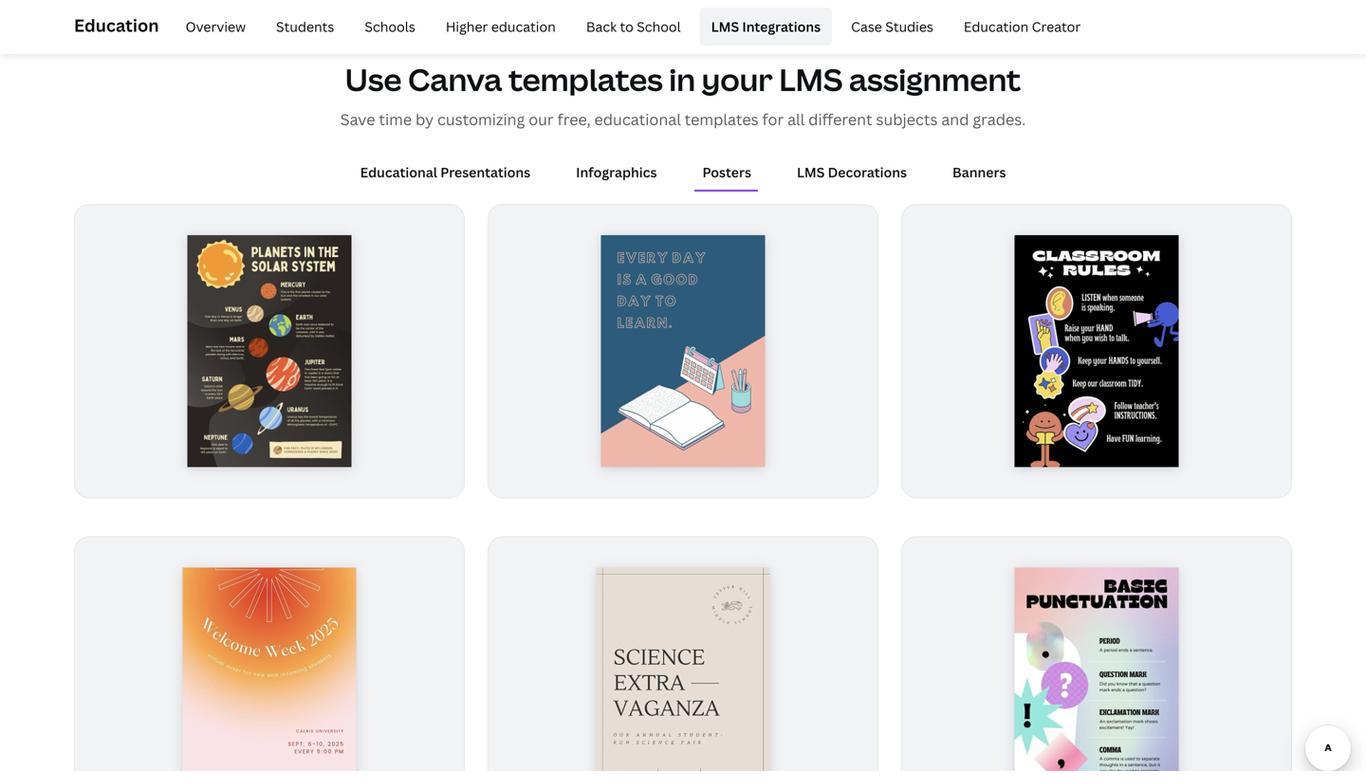 Task type: vqa. For each thing, say whether or not it's contained in the screenshot.
you'll
no



Task type: describe. For each thing, give the bounding box(es) containing it.
assignment
[[849, 59, 1021, 100]]

1 horizontal spatial templates
[[685, 109, 759, 129]]

education
[[491, 18, 556, 36]]

grades.
[[973, 109, 1026, 129]]

decorations
[[828, 163, 907, 181]]

educational presentations button
[[353, 154, 538, 190]]

black colorful stickers straightforward classroom rules education portrait poster image
[[1015, 235, 1179, 467]]

posters button
[[695, 154, 759, 190]]

integrations
[[742, 18, 821, 36]]

students link
[[265, 8, 346, 46]]

education for education
[[74, 14, 159, 37]]

infographics
[[576, 163, 657, 181]]

save
[[340, 109, 375, 129]]

in
[[669, 59, 695, 100]]

posters
[[703, 163, 751, 181]]

back
[[586, 18, 617, 36]]

your
[[702, 59, 773, 100]]

back to school link
[[575, 8, 692, 46]]

ash grey and beige organic natural solar system astronomy poster image
[[187, 235, 351, 467]]

educational
[[360, 163, 437, 181]]

lms inside use canva templates in your lms assignment save time by customizing our free, educational templates for all different subjects and grades.
[[779, 59, 843, 100]]

pink and blue motivational education portrait poster image
[[601, 235, 765, 467]]

0 horizontal spatial templates
[[509, 59, 663, 100]]

free,
[[557, 109, 591, 129]]

school
[[637, 18, 681, 36]]

time
[[379, 109, 412, 129]]

banners
[[953, 163, 1006, 181]]

creator
[[1032, 18, 1081, 36]]

case
[[851, 18, 882, 36]]

schools link
[[353, 8, 427, 46]]

back to school
[[586, 18, 681, 36]]

customizing
[[437, 109, 525, 129]]

canva
[[408, 59, 502, 100]]

infographics button
[[568, 154, 665, 190]]

to
[[620, 18, 634, 36]]

lms decorations button
[[789, 154, 915, 190]]

schools
[[365, 18, 415, 36]]



Task type: locate. For each thing, give the bounding box(es) containing it.
lms down all
[[797, 163, 825, 181]]

overview link
[[174, 8, 257, 46]]

lms for lms decorations
[[797, 163, 825, 181]]

use
[[345, 59, 402, 100]]

higher
[[446, 18, 488, 36]]

lms
[[711, 18, 739, 36], [779, 59, 843, 100], [797, 163, 825, 181]]

students
[[276, 18, 334, 36]]

presentations
[[440, 163, 531, 181]]

education creator
[[964, 18, 1081, 36]]

higher education
[[446, 18, 556, 36]]

pink cyan and purple punctuation straightforward education portrait poster image
[[1015, 568, 1179, 771]]

pink orange and red trendy gradient education and science event poster image
[[182, 568, 356, 771]]

lms integrations link
[[700, 8, 832, 46]]

education creator link
[[952, 8, 1092, 46]]

education for education creator
[[964, 18, 1029, 36]]

lms decorations
[[797, 163, 907, 181]]

for
[[762, 109, 784, 129]]

our
[[529, 109, 554, 129]]

1 vertical spatial templates
[[685, 109, 759, 129]]

case studies
[[851, 18, 934, 36]]

lms up the your
[[711, 18, 739, 36]]

educational
[[594, 109, 681, 129]]

lms inside menu bar
[[711, 18, 739, 36]]

lms integrations
[[711, 18, 821, 36]]

menu bar containing overview
[[167, 8, 1092, 46]]

0 horizontal spatial education
[[74, 14, 159, 37]]

educational presentations
[[360, 163, 531, 181]]

0 vertical spatial lms
[[711, 18, 739, 36]]

lms up all
[[779, 59, 843, 100]]

1 vertical spatial lms
[[779, 59, 843, 100]]

templates up free,
[[509, 59, 663, 100]]

0 vertical spatial templates
[[509, 59, 663, 100]]

templates down the your
[[685, 109, 759, 129]]

by
[[416, 109, 434, 129]]

higher education link
[[434, 8, 567, 46]]

templates
[[509, 59, 663, 100], [685, 109, 759, 129]]

different
[[808, 109, 873, 129]]

2 vertical spatial lms
[[797, 163, 825, 181]]

case studies link
[[840, 8, 945, 46]]

1 horizontal spatial education
[[964, 18, 1029, 36]]

all
[[788, 109, 805, 129]]

and
[[941, 109, 969, 129]]

lms inside button
[[797, 163, 825, 181]]

lms for lms integrations
[[711, 18, 739, 36]]

banner image
[[814, 0, 1292, 12]]

education
[[74, 14, 159, 37], [964, 18, 1029, 36]]

subjects
[[876, 109, 938, 129]]

brown bordered superminimalism education and science event poster image
[[596, 568, 770, 771]]

use canva templates in your lms assignment save time by customizing our free, educational templates for all different subjects and grades.
[[340, 59, 1026, 129]]

overview
[[186, 18, 246, 36]]

banners button
[[945, 154, 1014, 190]]

menu bar
[[167, 8, 1092, 46]]

studies
[[885, 18, 934, 36]]



